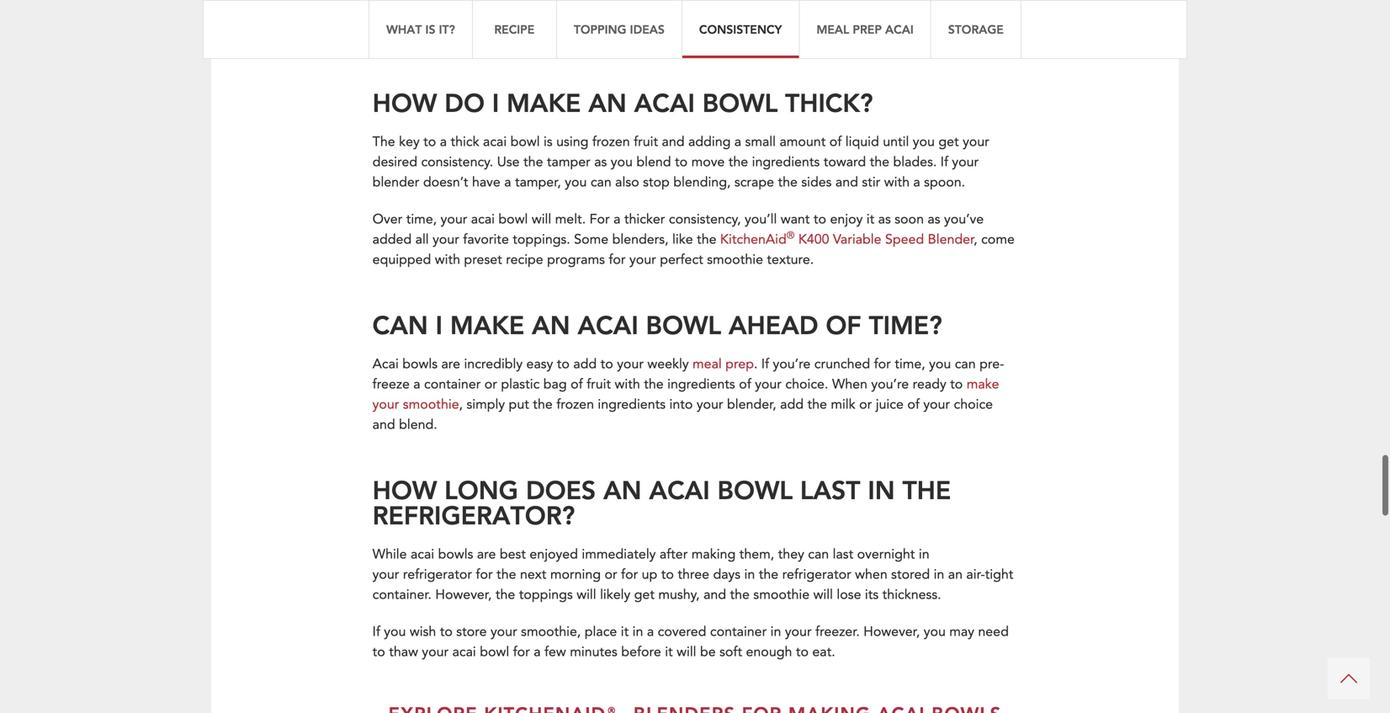 Task type: vqa. For each thing, say whether or not it's contained in the screenshot.
Knob
no



Task type: locate. For each thing, give the bounding box(es) containing it.
tamper,
[[515, 173, 561, 192]]

you down tamper
[[565, 173, 587, 192]]

the up the scrape
[[729, 153, 749, 172]]

0 vertical spatial ingredients
[[752, 153, 820, 172]]

can left also
[[591, 173, 612, 192]]

0 vertical spatial can
[[591, 173, 612, 192]]

as inside the key to a thick acai bowl is using frozen fruit and adding a small amount of liquid until you get your desired consistency. use the tamper as you blend to move the ingredients toward the blades. if your blender doesn't have a tamper, you can also stop blending, scrape the sides and stir with a spoon.
[[595, 153, 607, 172]]

meal prep link
[[693, 355, 754, 374]]

0 horizontal spatial or
[[485, 375, 498, 394]]

1 how from the top
[[373, 86, 437, 119]]

a right freeze
[[414, 375, 421, 394]]

0 horizontal spatial get
[[635, 586, 655, 604]]

or inside while acai bowls are best enjoyed immediately after making them, they can last overnight in your refrigerator for the next morning or for up to three days in the refrigerator when stored in an air-tight container. however, the toppings will likely get mushy, and the smoothie will lose its thickness.
[[605, 566, 618, 584]]

and up blend
[[662, 133, 685, 151]]

1 vertical spatial add
[[781, 395, 804, 414]]

and inside , simply put the frozen ingredients into your blender, add the milk or juice of your choice and blend.
[[373, 416, 395, 434]]

its
[[865, 586, 879, 604]]

bowl up the use
[[511, 133, 540, 151]]

topping
[[574, 21, 627, 37]]

bowls inside while acai bowls are best enjoyed immediately after making them, they can last overnight in your refrigerator for the next morning or for up to three days in the refrigerator when stored in an air-tight container. however, the toppings will likely get mushy, and the smoothie will lose its thickness.
[[438, 545, 473, 564]]

0 vertical spatial frozen
[[593, 133, 630, 151]]

is left it?
[[426, 21, 436, 37]]

consistency
[[700, 21, 782, 37]]

smoothie,
[[521, 623, 581, 641]]

an inside how long does an acai bowl last in the refrigerator?
[[604, 473, 642, 506]]

0 horizontal spatial it
[[621, 623, 629, 641]]

choice.
[[786, 375, 829, 394]]

perfect
[[660, 251, 704, 269]]

consistency.
[[421, 153, 493, 172]]

an for does
[[604, 473, 642, 506]]

of inside the key to a thick acai bowl is using frozen fruit and adding a small amount of liquid until you get your desired consistency. use the tamper as you blend to move the ingredients toward the blades. if your blender doesn't have a tamper, you can also stop blending, scrape the sides and stir with a spoon.
[[830, 133, 842, 151]]

will up toppings.
[[532, 210, 552, 229]]

1 vertical spatial time,
[[895, 355, 926, 374]]

container up soft
[[710, 623, 767, 641]]

of right juice
[[908, 395, 920, 414]]

of up "blender,"
[[739, 375, 752, 394]]

bowl inside how long does an acai bowl last in the refrigerator?
[[718, 473, 793, 506]]

0 horizontal spatial i
[[436, 308, 443, 341]]

toppings.
[[513, 230, 571, 249]]

you're up juice
[[872, 375, 909, 394]]

0 vertical spatial get
[[939, 133, 959, 151]]

0 vertical spatial is
[[426, 21, 436, 37]]

time, inside . if you're crunched for time, you can pre- freeze a container or plastic bag of fruit with the ingredients of your choice. when you're ready to
[[895, 355, 926, 374]]

you up also
[[611, 153, 633, 172]]

acai right meal
[[886, 21, 914, 37]]

1 vertical spatial with
[[435, 251, 461, 269]]

soon
[[895, 210, 924, 229]]

fruit inside the key to a thick acai bowl is using frozen fruit and adding a small amount of liquid until you get your desired consistency. use the tamper as you blend to move the ingredients toward the blades. if your blender doesn't have a tamper, you can also stop blending, scrape the sides and stir with a spoon.
[[634, 133, 658, 151]]

it?
[[439, 21, 455, 37]]

acai inside how long does an acai bowl last in the refrigerator?
[[649, 473, 710, 506]]

ingredients down amount
[[752, 153, 820, 172]]

thaw
[[389, 643, 418, 662]]

like
[[673, 230, 693, 249]]

how down blend. on the left bottom of the page
[[373, 473, 437, 506]]

1 horizontal spatial get
[[939, 133, 959, 151]]

for inside if you wish to store your smoothie, place it in a covered container in your freezer. however, you may need to thaw your acai bowl for a few minutes before it will be soft enough to eat.
[[513, 643, 530, 662]]

1 vertical spatial acai
[[578, 308, 639, 341]]

2 vertical spatial acai
[[649, 473, 710, 506]]

can inside while acai bowls are best enjoyed immediately after making them, they can last overnight in your refrigerator for the next morning or for up to three days in the refrigerator when stored in an air-tight container. however, the toppings will likely get mushy, and the smoothie will lose its thickness.
[[808, 545, 829, 564]]

or
[[485, 375, 498, 394], [860, 395, 872, 414], [605, 566, 618, 584]]

2 horizontal spatial or
[[860, 395, 872, 414]]

acai up the adding
[[635, 86, 695, 119]]

0 vertical spatial an
[[589, 86, 627, 119]]

1 horizontal spatial it
[[665, 643, 673, 662]]

as right soon
[[928, 210, 941, 229]]

0 vertical spatial acai
[[635, 86, 695, 119]]

1 horizontal spatial or
[[605, 566, 618, 584]]

ingredients down meal
[[668, 375, 736, 394]]

1 vertical spatial you're
[[872, 375, 909, 394]]

it right place at the bottom left of the page
[[621, 623, 629, 641]]

1 vertical spatial an
[[532, 308, 570, 341]]

your inside 'make your smoothie'
[[373, 395, 399, 414]]

to right 'up'
[[662, 566, 674, 584]]

with inside the key to a thick acai bowl is using frozen fruit and adding a small amount of liquid until you get your desired consistency. use the tamper as you blend to move the ingredients toward the blades. if your blender doesn't have a tamper, you can also stop blending, scrape the sides and stir with a spoon.
[[885, 173, 910, 192]]

smoothie up blend. on the left bottom of the page
[[403, 395, 459, 414]]

2 vertical spatial or
[[605, 566, 618, 584]]

1 vertical spatial how
[[373, 473, 437, 506]]

eat.
[[813, 643, 836, 662]]

bowl up "them,"
[[718, 473, 793, 506]]

0 vertical spatial prep
[[853, 21, 882, 37]]

add
[[574, 355, 597, 374], [781, 395, 804, 414]]

acai inside 'meal prep acai' button
[[886, 21, 914, 37]]

acai up your refrigerator
[[411, 545, 435, 564]]

immediately
[[582, 545, 656, 564]]

overnight
[[858, 545, 916, 564]]

1 vertical spatial get
[[635, 586, 655, 604]]

or right milk
[[860, 395, 872, 414]]

a left thick
[[440, 133, 447, 151]]

bowl inside if you wish to store your smoothie, place it in a covered container in your freezer. however, you may need to thaw your acai bowl for a few minutes before it will be soft enough to eat.
[[480, 643, 510, 662]]

2 vertical spatial an
[[604, 473, 642, 506]]

blender
[[928, 230, 974, 249]]

2 vertical spatial can
[[808, 545, 829, 564]]

ingredients inside the key to a thick acai bowl is using frozen fruit and adding a small amount of liquid until you get your desired consistency. use the tamper as you blend to move the ingredients toward the blades. if your blender doesn't have a tamper, you can also stop blending, scrape the sides and stir with a spoon.
[[752, 153, 820, 172]]

an up using
[[589, 86, 627, 119]]

for down "blenders,"
[[609, 251, 626, 269]]

it inside 'over time, your acai bowl will melt. for a thicker consistency, you'll want to enjoy it as soon as you've added all your favorite toppings. some blenders, like the'
[[867, 210, 875, 229]]

2 horizontal spatial with
[[885, 173, 910, 192]]

for
[[590, 210, 610, 229]]

you left may
[[924, 623, 946, 641]]

smoothie
[[707, 251, 764, 269], [403, 395, 459, 414], [754, 586, 810, 604]]

1 horizontal spatial container
[[710, 623, 767, 641]]

0 vertical spatial ,
[[974, 230, 978, 249]]

when
[[856, 566, 888, 584]]

0 horizontal spatial fruit
[[587, 375, 611, 394]]

fruit up blend
[[634, 133, 658, 151]]

with inside . if you're crunched for time, you can pre- freeze a container or plastic bag of fruit with the ingredients of your choice. when you're ready to
[[615, 375, 641, 394]]

1 horizontal spatial add
[[781, 395, 804, 414]]

. if you're crunched for time, you can pre- freeze a container or plastic bag of fruit with the ingredients of your choice. when you're ready to
[[373, 355, 1005, 394]]

2 vertical spatial it
[[665, 643, 673, 662]]

blades.
[[894, 153, 937, 172]]

i right do
[[492, 86, 499, 119]]

meal
[[693, 355, 722, 374]]

add down choice.
[[781, 395, 804, 414]]

to inside while acai bowls are best enjoyed immediately after making them, they can last overnight in your refrigerator for the next morning or for up to three days in the refrigerator when stored in an air-tight container. however, the toppings will likely get mushy, and the smoothie will lose its thickness.
[[662, 566, 674, 584]]

1 horizontal spatial ,
[[974, 230, 978, 249]]

1 vertical spatial is
[[544, 133, 553, 151]]

stored
[[892, 566, 930, 584]]

ready
[[913, 375, 947, 394]]

1 horizontal spatial is
[[544, 133, 553, 151]]

acai for does
[[649, 473, 710, 506]]

acai
[[635, 86, 695, 119], [578, 308, 639, 341], [649, 473, 710, 506]]

1 vertical spatial smoothie
[[403, 395, 459, 414]]

as left soon
[[879, 210, 891, 229]]

days
[[714, 566, 741, 584]]

0 vertical spatial how
[[373, 86, 437, 119]]

2 horizontal spatial it
[[867, 210, 875, 229]]

you up 'ready'
[[930, 355, 952, 374]]

the inside . if you're crunched for time, you can pre- freeze a container or plastic bag of fruit with the ingredients of your choice. when you're ready to
[[644, 375, 664, 394]]

get inside the key to a thick acai bowl is using frozen fruit and adding a small amount of liquid until you get your desired consistency. use the tamper as you blend to move the ingredients toward the blades. if your blender doesn't have a tamper, you can also stop blending, scrape the sides and stir with a spoon.
[[939, 133, 959, 151]]

0 horizontal spatial ingredients
[[598, 395, 666, 414]]

making
[[692, 545, 736, 564]]

1 vertical spatial ingredients
[[668, 375, 736, 394]]

,
[[974, 230, 978, 249], [459, 395, 463, 414]]

acai up the use
[[483, 133, 507, 151]]

1 horizontal spatial time,
[[895, 355, 926, 374]]

make up using
[[507, 86, 581, 119]]

is left using
[[544, 133, 553, 151]]

if inside . if you're crunched for time, you can pre- freeze a container or plastic bag of fruit with the ingredients of your choice. when you're ready to
[[762, 355, 770, 374]]

0 horizontal spatial as
[[595, 153, 607, 172]]

after
[[660, 545, 688, 564]]

to left thaw
[[373, 643, 385, 662]]

ingredients inside , simply put the frozen ingredients into your blender, add the milk or juice of your choice and blend.
[[598, 395, 666, 414]]

what is it? button
[[369, 0, 472, 59]]

for inside . if you're crunched for time, you can pre- freeze a container or plastic bag of fruit with the ingredients of your choice. when you're ready to
[[874, 355, 891, 374]]

, inside , come equipped with preset recipe programs for your perfect smoothie texture.
[[974, 230, 978, 249]]

melt.
[[555, 210, 586, 229]]

it down covered
[[665, 643, 673, 662]]

bowls up your refrigerator
[[438, 545, 473, 564]]

for left "few"
[[513, 643, 530, 662]]

are left best
[[477, 545, 496, 564]]

1 vertical spatial bowl
[[646, 308, 722, 341]]

time,
[[406, 210, 437, 229], [895, 355, 926, 374]]

2 horizontal spatial if
[[941, 153, 949, 172]]

0 horizontal spatial are
[[442, 355, 461, 374]]

2 vertical spatial bowl
[[480, 643, 510, 662]]

0 horizontal spatial if
[[373, 623, 380, 641]]

be
[[700, 643, 716, 662]]

for left 'up'
[[621, 566, 638, 584]]

acai
[[886, 21, 914, 37], [483, 133, 507, 151], [471, 210, 495, 229], [411, 545, 435, 564], [453, 643, 476, 662]]

ingredients left into on the bottom of the page
[[598, 395, 666, 414]]

0 vertical spatial are
[[442, 355, 461, 374]]

1 horizontal spatial fruit
[[634, 133, 658, 151]]

, for come
[[974, 230, 978, 249]]

or for milk
[[860, 395, 872, 414]]

container inside if you wish to store your smoothie, place it in a covered container in your freezer. however, you may need to thaw your acai bowl for a few minutes before it will be soft enough to eat.
[[710, 623, 767, 641]]

if
[[941, 153, 949, 172], [762, 355, 770, 374], [373, 623, 380, 641]]

1 horizontal spatial as
[[879, 210, 891, 229]]

the down "days"
[[730, 586, 750, 604]]

blending,
[[674, 173, 731, 192]]

0 vertical spatial time,
[[406, 210, 437, 229]]

blender,
[[727, 395, 777, 414]]

2 vertical spatial smoothie
[[754, 586, 810, 604]]

0 horizontal spatial with
[[435, 251, 461, 269]]

juice
[[876, 395, 904, 414]]

1 vertical spatial ,
[[459, 395, 463, 414]]

acai up favorite
[[471, 210, 495, 229]]

last
[[833, 545, 854, 564]]

to up k400
[[814, 210, 827, 229]]

get down 'up'
[[635, 586, 655, 604]]

if inside if you wish to store your smoothie, place it in a covered container in your freezer. however, you may need to thaw your acai bowl for a few minutes before it will be soft enough to eat.
[[373, 623, 380, 641]]

the up tamper,
[[524, 153, 543, 172]]

2 horizontal spatial as
[[928, 210, 941, 229]]

for inside , come equipped with preset recipe programs for your perfect smoothie texture.
[[609, 251, 626, 269]]

to left eat. on the right bottom of page
[[796, 643, 809, 662]]

1 vertical spatial bowl
[[499, 210, 528, 229]]

acai inside 'over time, your acai bowl will melt. for a thicker consistency, you'll want to enjoy it as soon as you've added all your favorite toppings. some blenders, like the'
[[471, 210, 495, 229]]

acai down store
[[453, 643, 476, 662]]

0 horizontal spatial you're
[[773, 355, 811, 374]]

1 horizontal spatial prep
[[853, 21, 882, 37]]

or inside . if you're crunched for time, you can pre- freeze a container or plastic bag of fruit with the ingredients of your choice. when you're ready to
[[485, 375, 498, 394]]

bowls right acai
[[403, 355, 438, 374]]

smoothie down the refrigerator
[[754, 586, 810, 604]]

and inside while acai bowls are best enjoyed immediately after making them, they can last overnight in your refrigerator for the next morning or for up to three days in the refrigerator when stored in an air-tight container. however, the toppings will likely get mushy, and the smoothie will lose its thickness.
[[704, 586, 727, 604]]

for up however,
[[476, 566, 493, 584]]

0 vertical spatial bowls
[[403, 355, 438, 374]]

a down the use
[[504, 173, 511, 192]]

an
[[949, 566, 963, 584]]

your inside . if you're crunched for time, you can pre- freeze a container or plastic bag of fruit with the ingredients of your choice. when you're ready to
[[755, 375, 782, 394]]

bowl up 'weekly'
[[646, 308, 722, 341]]

likely
[[600, 586, 631, 604]]

1 vertical spatial are
[[477, 545, 496, 564]]

in down "them,"
[[745, 566, 755, 584]]

get up spoon.
[[939, 133, 959, 151]]

enjoyed
[[530, 545, 578, 564]]

0 vertical spatial or
[[485, 375, 498, 394]]

in up the stored
[[919, 545, 930, 564]]

the down 'weekly'
[[644, 375, 664, 394]]

to left 'weekly'
[[601, 355, 614, 374]]

0 horizontal spatial is
[[426, 21, 436, 37]]

texture.
[[767, 251, 814, 269]]

if up spoon.
[[941, 153, 949, 172]]

if right the .
[[762, 355, 770, 374]]

0 horizontal spatial prep
[[726, 355, 754, 374]]

or inside , simply put the frozen ingredients into your blender, add the milk or juice of your choice and blend.
[[860, 395, 872, 414]]

1 vertical spatial or
[[860, 395, 872, 414]]

0 vertical spatial it
[[867, 210, 875, 229]]

can i make an acai bowl ahead of time?
[[373, 308, 943, 341]]

next
[[520, 566, 547, 584]]

0 horizontal spatial ,
[[459, 395, 463, 414]]

bowl
[[511, 133, 540, 151], [499, 210, 528, 229], [480, 643, 510, 662]]

0 vertical spatial bowl
[[511, 133, 540, 151]]

0 vertical spatial you're
[[773, 355, 811, 374]]

of up toward
[[830, 133, 842, 151]]

a right for
[[614, 210, 621, 229]]

the
[[524, 153, 543, 172], [729, 153, 749, 172], [870, 153, 890, 172], [778, 173, 798, 192], [697, 230, 717, 249], [644, 375, 664, 394], [533, 395, 553, 414], [808, 395, 828, 414], [497, 566, 517, 584], [496, 586, 516, 604], [730, 586, 750, 604]]

1 horizontal spatial if
[[762, 355, 770, 374]]

0 vertical spatial container
[[424, 375, 481, 394]]

2 vertical spatial with
[[615, 375, 641, 394]]

are
[[442, 355, 461, 374], [477, 545, 496, 564]]

®
[[787, 229, 795, 243]]

if down container.
[[373, 623, 380, 641]]

1 vertical spatial can
[[955, 355, 976, 374]]

acai up the after
[[649, 473, 710, 506]]

weekly
[[648, 355, 689, 374]]

add right the easy
[[574, 355, 597, 374]]

i right can
[[436, 308, 443, 341]]

2 vertical spatial ingredients
[[598, 395, 666, 414]]

, inside , simply put the frozen ingredients into your blender, add the milk or juice of your choice and blend.
[[459, 395, 463, 414]]

how up key
[[373, 86, 437, 119]]

enjoy
[[831, 210, 863, 229]]

0 vertical spatial with
[[885, 173, 910, 192]]

can
[[591, 173, 612, 192], [955, 355, 976, 374], [808, 545, 829, 564]]

or up likely
[[605, 566, 618, 584]]

1 horizontal spatial i
[[492, 86, 499, 119]]

1 horizontal spatial can
[[808, 545, 829, 564]]

1 vertical spatial container
[[710, 623, 767, 641]]

the down the consistency,
[[697, 230, 717, 249]]

0 vertical spatial smoothie
[[707, 251, 764, 269]]

1 vertical spatial if
[[762, 355, 770, 374]]

container inside . if you're crunched for time, you can pre- freeze a container or plastic bag of fruit with the ingredients of your choice. when you're ready to
[[424, 375, 481, 394]]

or down incredibly
[[485, 375, 498, 394]]

milk
[[831, 395, 856, 414]]

toppings
[[519, 586, 573, 604]]

long
[[445, 473, 519, 506]]

bag
[[544, 375, 567, 394]]

soft
[[720, 643, 743, 662]]

crunched
[[815, 355, 871, 374]]

add inside , simply put the frozen ingredients into your blender, add the milk or juice of your choice and blend.
[[781, 395, 804, 414]]

make your smoothie
[[373, 375, 1000, 414]]

1 horizontal spatial with
[[615, 375, 641, 394]]

1 horizontal spatial are
[[477, 545, 496, 564]]

tamper
[[547, 153, 591, 172]]

make up incredibly
[[450, 308, 525, 341]]

easy
[[527, 355, 553, 374]]

2 vertical spatial if
[[373, 623, 380, 641]]

the up stir
[[870, 153, 890, 172]]

bowls
[[403, 355, 438, 374], [438, 545, 473, 564]]

0 horizontal spatial time,
[[406, 210, 437, 229]]

speed
[[886, 230, 925, 249]]

side-by-side images of acai bowls with various fruit, nut and seed toppings image
[[373, 0, 1018, 48]]

freeze
[[373, 375, 410, 394]]

0 vertical spatial i
[[492, 86, 499, 119]]

place
[[585, 623, 617, 641]]

it right enjoy
[[867, 210, 875, 229]]

can inside . if you're crunched for time, you can pre- freeze a container or plastic bag of fruit with the ingredients of your choice. when you're ready to
[[955, 355, 976, 374]]

meal prep acai
[[817, 21, 914, 37]]

bowl down store
[[480, 643, 510, 662]]

1 horizontal spatial you're
[[872, 375, 909, 394]]

0 vertical spatial fruit
[[634, 133, 658, 151]]

1 horizontal spatial ingredients
[[668, 375, 736, 394]]

2 how from the top
[[373, 473, 437, 506]]

the key to a thick acai bowl is using frozen fruit and adding a small amount of liquid until you get your desired consistency. use the tamper as you blend to move the ingredients toward the blades. if your blender doesn't have a tamper, you can also stop blending, scrape the sides and stir with a spoon.
[[373, 133, 990, 192]]

0 vertical spatial if
[[941, 153, 949, 172]]

and left blend. on the left bottom of the page
[[373, 416, 395, 434]]

1 vertical spatial it
[[621, 623, 629, 641]]

acai inside while acai bowls are best enjoyed immediately after making them, they can last overnight in your refrigerator for the next morning or for up to three days in the refrigerator when stored in an air-tight container. however, the toppings will likely get mushy, and the smoothie will lose its thickness.
[[411, 545, 435, 564]]

0 vertical spatial add
[[574, 355, 597, 374]]

equipped
[[373, 251, 431, 269]]

are left incredibly
[[442, 355, 461, 374]]

a inside 'over time, your acai bowl will melt. for a thicker consistency, you'll want to enjoy it as soon as you've added all your favorite toppings. some blenders, like the'
[[614, 210, 621, 229]]

, left come
[[974, 230, 978, 249]]

as right tamper
[[595, 153, 607, 172]]

1 vertical spatial bowls
[[438, 545, 473, 564]]

0 horizontal spatial can
[[591, 173, 612, 192]]

can left pre- at right
[[955, 355, 976, 374]]

1 vertical spatial i
[[436, 308, 443, 341]]

liquid
[[846, 133, 880, 151]]

0 horizontal spatial container
[[424, 375, 481, 394]]

i
[[492, 86, 499, 119], [436, 308, 443, 341]]

time, up 'ready'
[[895, 355, 926, 374]]

how inside how long does an acai bowl last in the refrigerator?
[[373, 473, 437, 506]]

smoothie inside , come equipped with preset recipe programs for your perfect smoothie texture.
[[707, 251, 764, 269]]

last
[[801, 473, 861, 506]]

you up blades.
[[913, 133, 935, 151]]



Task type: describe. For each thing, give the bounding box(es) containing it.
need
[[979, 623, 1009, 641]]

lose
[[837, 586, 862, 604]]

toward
[[824, 153, 866, 172]]

air-
[[967, 566, 986, 584]]

the inside 'over time, your acai bowl will melt. for a thicker consistency, you'll want to enjoy it as soon as you've added all your favorite toppings. some blenders, like the'
[[697, 230, 717, 249]]

the left the toppings
[[496, 586, 516, 604]]

time, inside 'over time, your acai bowl will melt. for a thicker consistency, you'll want to enjoy it as soon as you've added all your favorite toppings. some blenders, like the'
[[406, 210, 437, 229]]

to right wish at the bottom of the page
[[440, 623, 453, 641]]

storage button
[[931, 0, 1022, 59]]

bowl inside 'over time, your acai bowl will melt. for a thicker consistency, you'll want to enjoy it as soon as you've added all your favorite toppings. some blenders, like the'
[[499, 210, 528, 229]]

morning
[[550, 566, 601, 584]]

blend.
[[399, 416, 438, 434]]

move
[[692, 153, 725, 172]]

a left small
[[735, 133, 742, 151]]

stir
[[862, 173, 881, 192]]

and down toward
[[836, 173, 859, 192]]

will inside 'over time, your acai bowl will melt. for a thicker consistency, you'll want to enjoy it as soon as you've added all your favorite toppings. some blenders, like the'
[[532, 210, 552, 229]]

you inside . if you're crunched for time, you can pre- freeze a container or plastic bag of fruit with the ingredients of your choice. when you're ready to
[[930, 355, 952, 374]]

.
[[754, 355, 758, 374]]

blenders,
[[613, 230, 669, 249]]

preset
[[464, 251, 502, 269]]

prep inside button
[[853, 21, 882, 37]]

they
[[778, 545, 805, 564]]

bowl for ahead
[[646, 308, 722, 341]]

container.
[[373, 586, 432, 604]]

consistency button
[[682, 0, 799, 59]]

store
[[457, 623, 487, 641]]

variable
[[834, 230, 882, 249]]

while acai bowls are best enjoyed immediately after making them, they can last overnight in your refrigerator for the next morning or for up to three days in the refrigerator when stored in an air-tight container. however, the toppings will likely get mushy, and the smoothie will lose its thickness.
[[373, 545, 1014, 604]]

of right bag
[[571, 375, 583, 394]]

simply
[[467, 395, 505, 414]]

stop
[[643, 173, 670, 192]]

of
[[826, 308, 862, 341]]

, come equipped with preset recipe programs for your perfect smoothie texture.
[[373, 230, 1015, 269]]

the down choice.
[[808, 395, 828, 414]]

can inside the key to a thick acai bowl is using frozen fruit and adding a small amount of liquid until you get your desired consistency. use the tamper as you blend to move the ingredients toward the blades. if your blender doesn't have a tamper, you can also stop blending, scrape the sides and stir with a spoon.
[[591, 173, 612, 192]]

, simply put the frozen ingredients into your blender, add the milk or juice of your choice and blend.
[[373, 395, 994, 434]]

ingredients inside . if you're crunched for time, you can pre- freeze a container or plastic bag of fruit with the ingredients of your choice. when you're ready to
[[668, 375, 736, 394]]

bowl inside the key to a thick acai bowl is using frozen fruit and adding a small amount of liquid until you get your desired consistency. use the tamper as you blend to move the ingredients toward the blades. if your blender doesn't have a tamper, you can also stop blending, scrape the sides and stir with a spoon.
[[511, 133, 540, 151]]

topping ideas
[[574, 21, 665, 37]]

0 horizontal spatial add
[[574, 355, 597, 374]]

meal
[[817, 21, 850, 37]]

acai inside if you wish to store your smoothie, place it in a covered container in your freezer. however, you may need to thaw your acai bowl for a few minutes before it will be soft enough to eat.
[[453, 643, 476, 662]]

small
[[746, 133, 776, 151]]

if inside the key to a thick acai bowl is using frozen fruit and adding a small amount of liquid until you get your desired consistency. use the tamper as you blend to move the ingredients toward the blades. if your blender doesn't have a tamper, you can also stop blending, scrape the sides and stir with a spoon.
[[941, 153, 949, 172]]

thick?
[[786, 86, 873, 119]]

acai inside the key to a thick acai bowl is using frozen fruit and adding a small amount of liquid until you get your desired consistency. use the tamper as you blend to move the ingredients toward the blades. if your blender doesn't have a tamper, you can also stop blending, scrape the sides and stir with a spoon.
[[483, 133, 507, 151]]

an for make
[[532, 308, 570, 341]]

wish
[[410, 623, 436, 641]]

to right key
[[424, 133, 436, 151]]

until
[[883, 133, 910, 151]]

over time, your acai bowl will melt. for a thicker consistency, you'll want to enjoy it as soon as you've added all your favorite toppings. some blenders, like the
[[373, 210, 984, 249]]

a left "few"
[[534, 643, 541, 662]]

to left move
[[675, 153, 688, 172]]

the down bag
[[533, 395, 553, 414]]

minutes
[[570, 643, 618, 662]]

added
[[373, 230, 412, 249]]

using
[[557, 133, 589, 151]]

frozen inside the key to a thick acai bowl is using frozen fruit and adding a small amount of liquid until you get your desired consistency. use the tamper as you blend to move the ingredients toward the blades. if your blender doesn't have a tamper, you can also stop blending, scrape the sides and stir with a spoon.
[[593, 133, 630, 151]]

meal prep acai button
[[799, 0, 931, 59]]

smoothie inside while acai bowls are best enjoyed immediately after making them, they can last overnight in your refrigerator for the next morning or for up to three days in the refrigerator when stored in an air-tight container. however, the toppings will likely get mushy, and the smoothie will lose its thickness.
[[754, 586, 810, 604]]

adding
[[689, 133, 731, 151]]

or for container
[[485, 375, 498, 394]]

time?
[[869, 308, 943, 341]]

up
[[642, 566, 658, 584]]

while
[[373, 545, 407, 564]]

is inside button
[[426, 21, 436, 37]]

smoothie inside 'make your smoothie'
[[403, 395, 459, 414]]

topping ideas button
[[556, 0, 682, 59]]

spoon.
[[925, 173, 966, 192]]

does
[[526, 473, 596, 506]]

how for how long does an acai bowl last in the refrigerator?
[[373, 473, 437, 506]]

acai for make
[[578, 308, 639, 341]]

frozen inside , simply put the frozen ingredients into your blender, add the milk or juice of your choice and blend.
[[557, 395, 594, 414]]

also
[[616, 173, 640, 192]]

ahead
[[729, 308, 819, 341]]

get inside while acai bowls are best enjoyed immediately after making them, they can last overnight in your refrigerator for the next morning or for up to three days in the refrigerator when stored in an air-tight container. however, the toppings will likely get mushy, and the smoothie will lose its thickness.
[[635, 586, 655, 604]]

a inside . if you're crunched for time, you can pre- freeze a container or plastic bag of fruit with the ingredients of your choice. when you're ready to
[[414, 375, 421, 394]]

what is it?
[[387, 21, 455, 37]]

thick
[[451, 133, 480, 151]]

over
[[373, 210, 403, 229]]

make your smoothie link
[[373, 375, 1000, 414]]

them,
[[740, 545, 775, 564]]

come
[[982, 230, 1015, 249]]

what
[[387, 21, 422, 37]]

the
[[903, 473, 952, 506]]

scrape
[[735, 173, 775, 192]]

enough
[[746, 643, 793, 662]]

in up enough
[[771, 623, 782, 641]]

in up before
[[633, 623, 644, 641]]

your inside , come equipped with preset recipe programs for your perfect smoothie texture.
[[630, 251, 656, 269]]

recipe
[[494, 21, 535, 37]]

put
[[509, 395, 529, 414]]

1 vertical spatial make
[[450, 308, 525, 341]]

amount
[[780, 133, 826, 151]]

if you wish to store your smoothie, place it in a covered container in your freezer. however, you may need to thaw your acai bowl for a few minutes before it will be soft enough to eat.
[[373, 623, 1009, 662]]

are inside while acai bowls are best enjoyed immediately after making them, they can last overnight in your refrigerator for the next morning or for up to three days in the refrigerator when stored in an air-tight container. however, the toppings will likely get mushy, and the smoothie will lose its thickness.
[[477, 545, 496, 564]]

will inside if you wish to store your smoothie, place it in a covered container in your freezer. however, you may need to thaw your acai bowl for a few minutes before it will be soft enough to eat.
[[677, 643, 697, 662]]

blend
[[637, 153, 671, 172]]

to inside 'over time, your acai bowl will melt. for a thicker consistency, you'll want to enjoy it as soon as you've added all your favorite toppings. some blenders, like the'
[[814, 210, 827, 229]]

with inside , come equipped with preset recipe programs for your perfect smoothie texture.
[[435, 251, 461, 269]]

of inside , simply put the frozen ingredients into your blender, add the milk or juice of your choice and blend.
[[908, 395, 920, 414]]

to inside . if you're crunched for time, you can pre- freeze a container or plastic bag of fruit with the ingredients of your choice. when you're ready to
[[951, 375, 963, 394]]

covered
[[658, 623, 707, 641]]

how for how do i make an acai bowl thick?
[[373, 86, 437, 119]]

your refrigerator
[[373, 566, 472, 584]]

plastic
[[501, 375, 540, 394]]

1 vertical spatial prep
[[726, 355, 754, 374]]

the down best
[[497, 566, 517, 584]]

0 vertical spatial bowl
[[703, 86, 778, 119]]

thicker
[[625, 210, 665, 229]]

consistency,
[[669, 210, 741, 229]]

a up before
[[647, 623, 654, 641]]

will down morning
[[577, 586, 597, 604]]

all
[[416, 230, 429, 249]]

will left lose
[[814, 586, 833, 604]]

acai bowls are incredibly easy to add to your weekly meal prep
[[373, 355, 754, 374]]

ideas
[[630, 21, 665, 37]]

favorite
[[463, 230, 509, 249]]

sides
[[802, 173, 832, 192]]

you up thaw
[[384, 623, 406, 641]]

to up bag
[[557, 355, 570, 374]]

desired
[[373, 153, 418, 172]]

, for simply
[[459, 395, 463, 414]]

a down blades.
[[914, 173, 921, 192]]

in left the an
[[934, 566, 945, 584]]

the left sides
[[778, 173, 798, 192]]

do
[[445, 86, 485, 119]]

is inside the key to a thick acai bowl is using frozen fruit and adding a small amount of liquid until you get your desired consistency. use the tamper as you blend to move the ingredients toward the blades. if your blender doesn't have a tamper, you can also stop blending, scrape the sides and stir with a spoon.
[[544, 133, 553, 151]]

bowl for last
[[718, 473, 793, 506]]

k400
[[799, 230, 830, 249]]

0 vertical spatial make
[[507, 86, 581, 119]]

fruit inside . if you're crunched for time, you can pre- freeze a container or plastic bag of fruit with the ingredients of your choice. when you're ready to
[[587, 375, 611, 394]]

before
[[622, 643, 662, 662]]

in
[[868, 473, 895, 506]]

mushy,
[[659, 586, 700, 604]]



